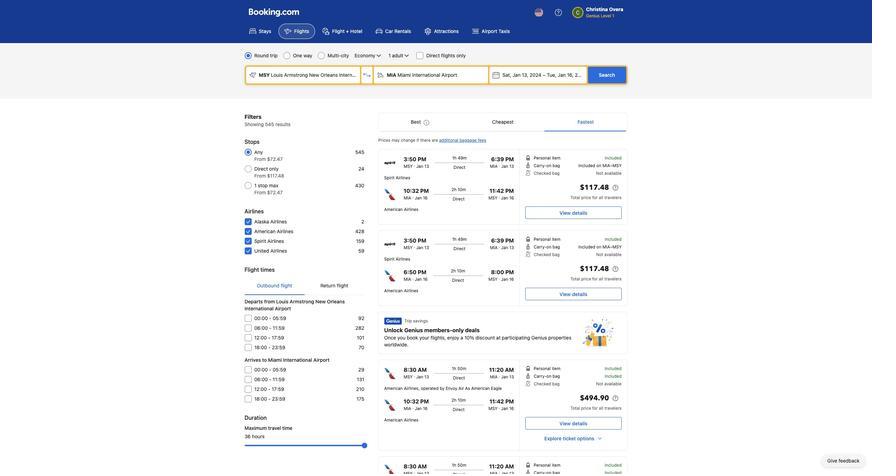 Task type: locate. For each thing, give the bounding box(es) containing it.
2 17:59 from the top
[[272, 387, 284, 393]]

0 vertical spatial 1h 50m
[[452, 367, 466, 372]]

best image
[[424, 120, 429, 126], [424, 120, 429, 126]]

msy louis armstrong new orleans international airport
[[259, 72, 384, 78]]

18:00 up duration
[[254, 397, 267, 402]]

06:00 - 11:59 down to
[[254, 377, 285, 383]]

tue,
[[547, 72, 556, 78]]

cheapest
[[492, 119, 514, 125]]

17:59 down arrives to miami international airport
[[272, 387, 284, 393]]

view details for first view details button from the bottom of the page
[[560, 421, 587, 427]]

0 horizontal spatial 1
[[254, 183, 257, 189]]

49m
[[458, 156, 467, 161], [458, 237, 467, 242]]

2 vertical spatial total
[[570, 406, 580, 412]]

am for 11:20 am
[[505, 464, 514, 470]]

msy inside 8:00 pm msy . jan 16
[[489, 277, 498, 282]]

2 view from the top
[[560, 292, 571, 297]]

1 available from the top
[[605, 171, 622, 176]]

carry-on bag
[[534, 163, 560, 169], [534, 245, 560, 250], [534, 374, 560, 379]]

00:00 - 05:59 down to
[[254, 367, 286, 373]]

545 up 24 on the top left
[[355, 149, 364, 155]]

from inside the 1 stop max from $72.47
[[254, 190, 266, 196]]

1h 49m for 11:42 pm
[[452, 156, 467, 161]]

0 vertical spatial 2h 10m
[[452, 187, 466, 193]]

3 price from the top
[[581, 406, 591, 412]]

2 1h 49m from the top
[[452, 237, 467, 242]]

times
[[260, 267, 275, 273]]

louis right from on the bottom left
[[276, 299, 288, 305]]

545
[[265, 122, 274, 127], [355, 149, 364, 155]]

flight right "return"
[[337, 283, 348, 289]]

new down way
[[309, 72, 319, 78]]

1 vertical spatial price
[[581, 277, 591, 282]]

arrives
[[245, 358, 261, 363]]

06:00 - 11:59 down from on the bottom left
[[254, 326, 285, 331]]

new down "return"
[[315, 299, 326, 305]]

2 from from the top
[[254, 173, 266, 179]]

from down stop
[[254, 190, 266, 196]]

0 vertical spatial included on mia–msy
[[578, 163, 622, 169]]

personal for $117.48 region corresponding to 11:42 pm
[[534, 156, 551, 161]]

0 vertical spatial 00:00
[[254, 316, 268, 322]]

1 left stop
[[254, 183, 257, 189]]

1 vertical spatial genius
[[404, 328, 423, 334]]

fees
[[478, 138, 486, 143]]

1 2024 from the left
[[530, 72, 541, 78]]

pm
[[418, 156, 426, 163], [505, 156, 514, 163], [420, 188, 429, 194], [505, 188, 514, 194], [418, 238, 426, 244], [505, 238, 514, 244], [418, 269, 426, 276], [505, 269, 514, 276], [420, 399, 429, 405], [505, 399, 514, 405]]

2 $72.47 from the top
[[267, 190, 283, 196]]

1 vertical spatial 11:20
[[489, 464, 504, 470]]

1 6:39 from the top
[[491, 156, 504, 163]]

11:42 pm msy . jan 16
[[489, 188, 514, 201], [489, 399, 514, 412]]

1 not available from the top
[[596, 171, 622, 176]]

1 down overa at the top
[[612, 13, 614, 18]]

total for $117.48 region related to 8:00 pm
[[570, 277, 580, 282]]

genius up book
[[404, 328, 423, 334]]

11:20 inside 11:20 am mia . jan 13
[[489, 367, 504, 374]]

armstrong inside departs from louis armstrong new orleans international airport
[[290, 299, 314, 305]]

flight left times
[[245, 267, 259, 273]]

3:50 pm msy . jan 13 down if
[[404, 156, 429, 169]]

2 vertical spatial genius
[[531, 335, 547, 341]]

1 mia–msy from the top
[[603, 163, 622, 169]]

17:59 up arrives to miami international airport
[[272, 335, 284, 341]]

+
[[346, 28, 349, 34]]

only down any from $72.47 on the top of the page
[[269, 166, 279, 172]]

0 vertical spatial 11:20
[[489, 367, 504, 374]]

carry- for $494.90 region
[[534, 374, 547, 379]]

$72.47 up direct only from $117.48
[[267, 156, 283, 162]]

stays link
[[243, 24, 277, 39]]

3 personal item from the top
[[534, 367, 561, 372]]

12:00 - 17:59 down to
[[254, 387, 284, 393]]

.
[[414, 163, 415, 168], [499, 163, 500, 168], [412, 194, 414, 199], [499, 194, 500, 199], [414, 244, 415, 249], [499, 244, 500, 249], [412, 276, 414, 281], [499, 276, 500, 281], [414, 374, 415, 379], [499, 374, 500, 379], [412, 405, 414, 410], [499, 405, 500, 410]]

item for $117.48 region corresponding to 11:42 pm
[[552, 156, 561, 161]]

12:00 up duration
[[254, 387, 267, 393]]

8:30 inside 8:30 am msy . jan 13
[[404, 367, 417, 374]]

checked for $494.90 region
[[534, 382, 551, 387]]

1 vertical spatial 17:59
[[272, 387, 284, 393]]

2 00:00 from the top
[[254, 367, 268, 373]]

00:00
[[254, 316, 268, 322], [254, 367, 268, 373]]

1h for $117.48 region corresponding to 11:42 pm
[[452, 156, 457, 161]]

only inside "unlock genius members-only deals once you book your flights, enjoy a 10% discount at participating genius properties worldwide."
[[452, 328, 464, 334]]

-
[[269, 316, 271, 322], [269, 326, 271, 331], [268, 335, 270, 341], [268, 345, 271, 351], [269, 367, 271, 373], [269, 377, 271, 383], [268, 387, 270, 393], [268, 397, 271, 402]]

0 vertical spatial 06:00 - 11:59
[[254, 326, 285, 331]]

2 vertical spatial details
[[572, 421, 587, 427]]

am for 8:30 am msy . jan 13
[[418, 367, 427, 374]]

included on mia–msy for 11:42 pm
[[578, 163, 622, 169]]

2024 right 16,
[[575, 72, 587, 78]]

00:00 for departs
[[254, 316, 268, 322]]

1 00:00 - 05:59 from the top
[[254, 316, 286, 322]]

2 18:00 from the top
[[254, 397, 267, 402]]

jan inside 11:20 am mia . jan 13
[[501, 375, 508, 380]]

1 view from the top
[[560, 210, 571, 216]]

1 vertical spatial included on mia–msy
[[578, 245, 622, 250]]

1 vertical spatial 50m
[[457, 463, 466, 469]]

50m
[[457, 367, 466, 372], [457, 463, 466, 469]]

10m for $117.48 region related to 8:00 pm
[[457, 269, 465, 274]]

if
[[417, 138, 419, 143]]

2 vertical spatial view details
[[560, 421, 587, 427]]

23:59 up travel
[[272, 397, 285, 402]]

am for 11:20 am mia . jan 13
[[505, 367, 514, 374]]

explore
[[544, 436, 562, 442]]

1 00:00 from the top
[[254, 316, 268, 322]]

0 vertical spatial 10m
[[458, 187, 466, 193]]

3 not available from the top
[[596, 382, 622, 387]]

2 checked bag from the top
[[534, 252, 560, 258]]

international right to
[[283, 358, 312, 363]]

3 travelers from the top
[[605, 406, 622, 412]]

1 vertical spatial total
[[570, 277, 580, 282]]

book
[[407, 335, 418, 341]]

flight + hotel link
[[316, 24, 368, 39]]

total
[[570, 195, 580, 201], [570, 277, 580, 282], [570, 406, 580, 412]]

details for first view details button from the bottom of the page
[[572, 421, 587, 427]]

12:00 for arrives
[[254, 387, 267, 393]]

2 8:30 from the top
[[404, 464, 417, 470]]

orleans
[[321, 72, 338, 78], [327, 299, 345, 305]]

orleans down return flight button
[[327, 299, 345, 305]]

flight right outbound
[[281, 283, 292, 289]]

0 vertical spatial 10:32
[[404, 188, 419, 194]]

18:00 for arrives to miami international airport
[[254, 397, 267, 402]]

1 12:00 from the top
[[254, 335, 267, 341]]

06:00 down departs
[[254, 326, 268, 331]]

12:00
[[254, 335, 267, 341], [254, 387, 267, 393]]

3:50 for 6:50
[[404, 238, 416, 244]]

3 checked bag from the top
[[534, 382, 560, 387]]

personal for $117.48 region related to 8:00 pm
[[534, 237, 551, 242]]

for for $494.90 region
[[592, 406, 598, 412]]

only up a
[[452, 328, 464, 334]]

view for 1st view details button
[[560, 210, 571, 216]]

10m for $117.48 region corresponding to 11:42 pm
[[458, 187, 466, 193]]

msy
[[259, 72, 270, 78], [404, 164, 413, 169], [489, 196, 498, 201], [404, 245, 413, 251], [489, 277, 498, 282], [404, 375, 413, 380], [489, 407, 498, 412]]

1 8:30 from the top
[[404, 367, 417, 374]]

2 total price for all travelers from the top
[[570, 277, 622, 282]]

tab list up fees
[[379, 113, 627, 132]]

$494.90 region
[[525, 393, 622, 406]]

00:00 - 05:59 for from
[[254, 316, 286, 322]]

12:00 up to
[[254, 335, 267, 341]]

2 vertical spatial for
[[592, 406, 598, 412]]

outbound flight
[[257, 283, 292, 289]]

3 personal from the top
[[534, 367, 551, 372]]

0 horizontal spatial flight
[[281, 283, 292, 289]]

1 23:59 from the top
[[272, 345, 285, 351]]

2 personal item from the top
[[534, 237, 561, 242]]

70
[[359, 345, 364, 351]]

2 12:00 - 17:59 from the top
[[254, 387, 284, 393]]

2 2024 from the left
[[575, 72, 587, 78]]

for for $117.48 region related to 8:00 pm
[[592, 277, 598, 282]]

6:39 for 8:00
[[491, 238, 504, 244]]

8:30 for 8:30 am
[[404, 464, 417, 470]]

for for $117.48 region corresponding to 11:42 pm
[[592, 195, 598, 201]]

0 vertical spatial price
[[581, 195, 591, 201]]

$72.47 down max
[[267, 190, 283, 196]]

0 vertical spatial all
[[599, 195, 603, 201]]

0 vertical spatial 1
[[612, 13, 614, 18]]

2 carry- from the top
[[534, 245, 547, 250]]

item for $494.90 region
[[552, 367, 561, 372]]

total price for all travelers for $494.90 region
[[570, 406, 622, 412]]

16 inside 8:00 pm msy . jan 16
[[509, 277, 514, 282]]

1 vertical spatial 10:32 pm mia . jan 16
[[404, 399, 429, 412]]

2 view details button from the top
[[525, 288, 622, 301]]

0 vertical spatial louis
[[271, 72, 283, 78]]

0 horizontal spatial 545
[[265, 122, 274, 127]]

tab list
[[379, 113, 627, 132], [245, 277, 364, 296]]

18:00 up to
[[254, 345, 267, 351]]

airport
[[482, 28, 497, 34], [369, 72, 384, 78], [442, 72, 457, 78], [275, 306, 291, 312], [313, 358, 330, 363]]

18:00 - 23:59 up duration
[[254, 397, 285, 402]]

2 carry-on bag from the top
[[534, 245, 560, 250]]

stays
[[259, 28, 271, 34]]

only inside direct only from $117.48
[[269, 166, 279, 172]]

00:00 down to
[[254, 367, 268, 373]]

2 11:59 from the top
[[273, 377, 285, 383]]

1 49m from the top
[[458, 156, 467, 161]]

2 10:32 from the top
[[404, 399, 419, 405]]

louis inside departs from louis armstrong new orleans international airport
[[276, 299, 288, 305]]

orleans down multi-
[[321, 72, 338, 78]]

not for 2nd view details button
[[596, 252, 603, 258]]

3:50 pm msy . jan 13
[[404, 156, 429, 169], [404, 238, 429, 251]]

8:30 for 8:30 am msy . jan 13
[[404, 367, 417, 374]]

3 item from the top
[[552, 367, 561, 372]]

booking.com logo image
[[249, 8, 299, 17], [249, 8, 299, 17]]

genius left "properties"
[[531, 335, 547, 341]]

way
[[304, 53, 312, 58]]

1 vertical spatial checked bag
[[534, 252, 560, 258]]

jan inside 8:30 am msy . jan 13
[[416, 375, 423, 380]]

1 from from the top
[[254, 156, 266, 162]]

2 details from the top
[[572, 292, 587, 297]]

10:32 for $494.90
[[404, 399, 419, 405]]

international down city
[[339, 72, 367, 78]]

0 vertical spatial available
[[605, 171, 622, 176]]

one way
[[293, 53, 312, 58]]

am inside 11:20 am mia . jan 13
[[505, 367, 514, 374]]

new inside departs from louis armstrong new orleans international airport
[[315, 299, 326, 305]]

price for $494.90 region
[[581, 406, 591, 412]]

view details for 1st view details button
[[560, 210, 587, 216]]

1 12:00 - 17:59 from the top
[[254, 335, 284, 341]]

05:59
[[273, 316, 286, 322], [273, 367, 286, 373]]

louis down trip
[[271, 72, 283, 78]]

3 carry- from the top
[[534, 374, 547, 379]]

1 for from the top
[[592, 195, 598, 201]]

3 all from the top
[[599, 406, 603, 412]]

- for 210
[[268, 387, 270, 393]]

return flight
[[321, 283, 348, 289]]

baggage
[[460, 138, 477, 143]]

1 vertical spatial details
[[572, 292, 587, 297]]

2 vertical spatial not available
[[596, 382, 622, 387]]

from up stop
[[254, 173, 266, 179]]

you
[[397, 335, 406, 341]]

tab list up departs from louis armstrong new orleans international airport
[[245, 277, 364, 296]]

2 49m from the top
[[458, 237, 467, 242]]

additional
[[439, 138, 458, 143]]

1 vertical spatial 06:00 - 11:59
[[254, 377, 285, 383]]

2 vertical spatial price
[[581, 406, 591, 412]]

1 not from the top
[[596, 171, 603, 176]]

tab list containing best
[[379, 113, 627, 132]]

item for $117.48 region related to 8:00 pm
[[552, 237, 561, 242]]

0 vertical spatial total price for all travelers
[[570, 195, 622, 201]]

stop
[[258, 183, 268, 189]]

06:00 for departs
[[254, 326, 268, 331]]

1 all from the top
[[599, 195, 603, 201]]

stops
[[245, 139, 260, 145]]

0 vertical spatial $117.48 region
[[525, 182, 622, 195]]

2 vertical spatial 2h 10m
[[452, 398, 466, 404]]

1 vertical spatial 12:00 - 17:59
[[254, 387, 284, 393]]

2 vertical spatial travelers
[[605, 406, 622, 412]]

mia miami international airport
[[387, 72, 457, 78]]

personal item for $494.90 region
[[534, 367, 561, 372]]

3 carry-on bag from the top
[[534, 374, 560, 379]]

am inside 8:30 am msy . jan 13
[[418, 367, 427, 374]]

1h 50m
[[452, 367, 466, 372], [452, 463, 466, 469]]

2h 10m for $494.90 region
[[452, 398, 466, 404]]

0 vertical spatial total
[[570, 195, 580, 201]]

2 item from the top
[[552, 237, 561, 242]]

13 inside 11:20 am mia . jan 13
[[509, 375, 514, 380]]

all
[[599, 195, 603, 201], [599, 277, 603, 282], [599, 406, 603, 412]]

2 for from the top
[[592, 277, 598, 282]]

2 23:59 from the top
[[272, 397, 285, 402]]

may
[[392, 138, 400, 143]]

$72.47
[[267, 156, 283, 162], [267, 190, 283, 196]]

1 vertical spatial 1
[[389, 53, 391, 58]]

- for 92
[[269, 316, 271, 322]]

2 vertical spatial only
[[452, 328, 464, 334]]

miami down the 1 adult 'dropdown button'
[[398, 72, 411, 78]]

all for $117.48 region corresponding to 11:42 pm
[[599, 195, 603, 201]]

11:42 pm msy . jan 16 for $117.48
[[489, 188, 514, 201]]

2 00:00 - 05:59 from the top
[[254, 367, 286, 373]]

1 11:42 pm msy . jan 16 from the top
[[489, 188, 514, 201]]

1 inside the 1 stop max from $72.47
[[254, 183, 257, 189]]

0 vertical spatial 18:00
[[254, 345, 267, 351]]

eagle
[[491, 386, 502, 392]]

6:39
[[491, 156, 504, 163], [491, 238, 504, 244]]

1h 49m for 8:00 pm
[[452, 237, 467, 242]]

0 vertical spatial view details
[[560, 210, 587, 216]]

0 vertical spatial 00:00 - 05:59
[[254, 316, 286, 322]]

2 personal from the top
[[534, 237, 551, 242]]

1 vertical spatial spirit airlines
[[254, 238, 284, 244]]

- for 175
[[268, 397, 271, 402]]

00:00 - 05:59 down from on the bottom left
[[254, 316, 286, 322]]

3 available from the top
[[605, 382, 622, 387]]

from down any
[[254, 156, 266, 162]]

not for 1st view details button
[[596, 171, 603, 176]]

0 vertical spatial 12:00 - 17:59
[[254, 335, 284, 341]]

0 vertical spatial 6:39
[[491, 156, 504, 163]]

give
[[827, 459, 837, 464]]

checked for $117.48 region corresponding to 11:42 pm
[[534, 171, 551, 176]]

49m for 8:00 pm
[[458, 237, 467, 242]]

1h 49m
[[452, 156, 467, 161], [452, 237, 467, 242]]

1 vertical spatial 8:30
[[404, 464, 417, 470]]

taxis
[[499, 28, 510, 34]]

mia–msy for 11:42 pm
[[603, 163, 622, 169]]

05:59 down from on the bottom left
[[273, 316, 286, 322]]

1 vertical spatial 49m
[[458, 237, 467, 242]]

round
[[254, 53, 269, 58]]

prices may change if there are additional baggage fees
[[378, 138, 486, 143]]

3:50 up 6:50
[[404, 238, 416, 244]]

2 vertical spatial view details button
[[525, 418, 622, 430]]

2h 10m for $117.48 region related to 8:00 pm
[[451, 269, 465, 274]]

1 06:00 from the top
[[254, 326, 268, 331]]

0 horizontal spatial flight
[[245, 267, 259, 273]]

carry-on bag for $117.48 region corresponding to 11:42 pm
[[534, 163, 560, 169]]

12:00 - 17:59 for from
[[254, 335, 284, 341]]

3 for from the top
[[592, 406, 598, 412]]

1 checked from the top
[[534, 171, 551, 176]]

1 06:00 - 11:59 from the top
[[254, 326, 285, 331]]

1 vertical spatial tab list
[[245, 277, 364, 296]]

armstrong down outbound flight button
[[290, 299, 314, 305]]

flights,
[[431, 335, 446, 341]]

1 carry- from the top
[[534, 163, 547, 169]]

13,
[[522, 72, 528, 78]]

flight left the +
[[332, 28, 345, 34]]

2 3:50 pm msy . jan 13 from the top
[[404, 238, 429, 251]]

2 vertical spatial 2h
[[452, 398, 457, 404]]

1 vertical spatial 3:50 pm msy . jan 13
[[404, 238, 429, 251]]

11:59 down arrives to miami international airport
[[273, 377, 285, 383]]

3 from from the top
[[254, 190, 266, 196]]

travel
[[268, 426, 281, 432]]

mia–msy
[[603, 163, 622, 169], [603, 245, 622, 250]]

0 vertical spatial 17:59
[[272, 335, 284, 341]]

tab list containing outbound flight
[[245, 277, 364, 296]]

175
[[357, 397, 364, 402]]

1 vertical spatial 3:50
[[404, 238, 416, 244]]

2 price from the top
[[581, 277, 591, 282]]

2 vertical spatial $117.48
[[580, 265, 609, 274]]

not available for first view details button from the bottom of the page
[[596, 382, 622, 387]]

international inside departs from louis armstrong new orleans international airport
[[245, 306, 274, 312]]

23:59 up arrives to miami international airport
[[272, 345, 285, 351]]

explore ticket options button
[[525, 433, 622, 446]]

1 vertical spatial only
[[269, 166, 279, 172]]

3:50 pm msy . jan 13 up 6:50
[[404, 238, 429, 251]]

2 vertical spatial carry-on bag
[[534, 374, 560, 379]]

2 05:59 from the top
[[273, 367, 286, 373]]

. inside 8:00 pm msy . jan 16
[[499, 276, 500, 281]]

2 vertical spatial view
[[560, 421, 571, 427]]

1 vertical spatial 05:59
[[273, 367, 286, 373]]

06:00 down to
[[254, 377, 268, 383]]

2 horizontal spatial genius
[[586, 13, 600, 18]]

0 vertical spatial 6:39 pm mia . jan 13
[[490, 156, 514, 169]]

282
[[356, 326, 364, 331]]

1 50m from the top
[[457, 367, 466, 372]]

1 total price for all travelers from the top
[[570, 195, 622, 201]]

2 vertical spatial available
[[605, 382, 622, 387]]

1 adult
[[389, 53, 403, 58]]

total price for all travelers
[[570, 195, 622, 201], [570, 277, 622, 282], [570, 406, 622, 412]]

1 horizontal spatial miami
[[398, 72, 411, 78]]

tab list for unlock genius members-only deals
[[379, 113, 627, 132]]

2 3:50 from the top
[[404, 238, 416, 244]]

05:59 for miami
[[273, 367, 286, 373]]

mia inside the 6:50 pm mia . jan 16
[[404, 277, 411, 282]]

0 vertical spatial carry-on bag
[[534, 163, 560, 169]]

0 vertical spatial 49m
[[458, 156, 467, 161]]

genius down christina
[[586, 13, 600, 18]]

1 horizontal spatial 1
[[389, 53, 391, 58]]

1 price from the top
[[581, 195, 591, 201]]

msy inside 8:30 am msy . jan 13
[[404, 375, 413, 380]]

orleans inside departs from louis armstrong new orleans international airport
[[327, 299, 345, 305]]

0 vertical spatial 545
[[265, 122, 274, 127]]

on for $117.48 region related to 8:00 pm
[[547, 245, 551, 250]]

1 3:50 from the top
[[404, 156, 416, 163]]

price for $117.48 region related to 8:00 pm
[[581, 277, 591, 282]]

1 item from the top
[[552, 156, 561, 161]]

06:00 for arrives
[[254, 377, 268, 383]]

1 vertical spatial 18:00
[[254, 397, 267, 402]]

2 vertical spatial checked bag
[[534, 382, 560, 387]]

spirit for 10:32
[[384, 175, 395, 181]]

12:00 - 17:59 up to
[[254, 335, 284, 341]]

11:42 for $117.48
[[490, 188, 504, 194]]

6:50
[[404, 269, 417, 276]]

2 vertical spatial spirit
[[384, 257, 395, 262]]

–
[[543, 72, 546, 78]]

1 flight from the left
[[281, 283, 292, 289]]

2024 left –
[[530, 72, 541, 78]]

1 1h 49m from the top
[[452, 156, 467, 161]]

1 6:39 pm mia . jan 13 from the top
[[490, 156, 514, 169]]

carry- for $117.48 region related to 8:00 pm
[[534, 245, 547, 250]]

11:59 down from on the bottom left
[[273, 326, 285, 331]]

- for 101
[[268, 335, 270, 341]]

1 11:20 from the top
[[489, 367, 504, 374]]

$117.48 for 6:50 pm
[[580, 265, 609, 274]]

personal item for $117.48 region corresponding to 11:42 pm
[[534, 156, 561, 161]]

international down departs
[[245, 306, 274, 312]]

16,
[[567, 72, 574, 78]]

2 $117.48 region from the top
[[525, 264, 622, 276]]

545 inside filters showing 545 results
[[265, 122, 274, 127]]

1 personal item from the top
[[534, 156, 561, 161]]

1 inside 'dropdown button'
[[389, 53, 391, 58]]

1 vertical spatial 2h 10m
[[451, 269, 465, 274]]

00:00 down departs
[[254, 316, 268, 322]]

1 vertical spatial armstrong
[[290, 299, 314, 305]]

1 vertical spatial from
[[254, 173, 266, 179]]

24
[[358, 166, 364, 172]]

0 horizontal spatial tab list
[[245, 277, 364, 296]]

1 details from the top
[[572, 210, 587, 216]]

1 vertical spatial 00:00 - 05:59
[[254, 367, 286, 373]]

$72.47 inside the 1 stop max from $72.47
[[267, 190, 283, 196]]

545 left results
[[265, 122, 274, 127]]

miami right to
[[268, 358, 282, 363]]

on for $494.90 region
[[547, 374, 551, 379]]

2h 10m
[[452, 187, 466, 193], [451, 269, 465, 274], [452, 398, 466, 404]]

airlines
[[396, 175, 410, 181], [404, 207, 418, 212], [245, 209, 264, 215], [270, 219, 287, 225], [277, 229, 293, 235], [267, 238, 284, 244], [270, 248, 287, 254], [396, 257, 410, 262], [404, 289, 418, 294], [404, 418, 418, 423]]

armstrong down one
[[284, 72, 308, 78]]

- for 282
[[269, 326, 271, 331]]

1h
[[452, 156, 457, 161], [452, 237, 457, 242], [452, 367, 456, 372], [452, 463, 456, 469]]

1 view details from the top
[[560, 210, 587, 216]]

american
[[384, 207, 403, 212], [254, 229, 276, 235], [384, 289, 403, 294], [384, 386, 403, 392], [471, 386, 490, 392], [384, 418, 403, 423]]

05:59 down arrives to miami international airport
[[273, 367, 286, 373]]

am
[[418, 367, 427, 374], [505, 367, 514, 374], [418, 464, 427, 470], [505, 464, 514, 470]]

1 18:00 from the top
[[254, 345, 267, 351]]

1 vertical spatial view
[[560, 292, 571, 297]]

only right the flights
[[456, 53, 466, 58]]

0 horizontal spatial 2024
[[530, 72, 541, 78]]

arrives to miami international airport
[[245, 358, 330, 363]]

0 vertical spatial $117.48
[[267, 173, 284, 179]]

airport taxis
[[482, 28, 510, 34]]

3 details from the top
[[572, 421, 587, 427]]

1 vertical spatial 10m
[[457, 269, 465, 274]]

tab list for 06:00 - 11:59
[[245, 277, 364, 296]]

101
[[357, 335, 364, 341]]

16 inside the 6:50 pm mia . jan 16
[[423, 277, 428, 282]]

2 total from the top
[[570, 277, 580, 282]]

1 17:59 from the top
[[272, 335, 284, 341]]

0 vertical spatial from
[[254, 156, 266, 162]]

3:50 down "change"
[[404, 156, 416, 163]]

3 not from the top
[[596, 382, 603, 387]]

1 included on mia–msy from the top
[[578, 163, 622, 169]]

0 vertical spatial 2h
[[452, 187, 457, 193]]

1 total from the top
[[570, 195, 580, 201]]

view details for 2nd view details button
[[560, 292, 587, 297]]

1 18:00 - 23:59 from the top
[[254, 345, 285, 351]]

1 $117.48 region from the top
[[525, 182, 622, 195]]

59
[[358, 248, 364, 254]]

american airlines for first view details button from the bottom of the page
[[384, 418, 418, 423]]

american airlines for 2nd view details button
[[384, 289, 418, 294]]

multi-city
[[328, 53, 349, 58]]

3 checked from the top
[[534, 382, 551, 387]]

2 horizontal spatial 1
[[612, 13, 614, 18]]

1 vertical spatial 00:00
[[254, 367, 268, 373]]

0 vertical spatial checked bag
[[534, 171, 560, 176]]

unlock genius members-only deals once you book your flights, enjoy a 10% discount at participating genius properties worldwide.
[[384, 328, 571, 348]]

18:00 - 23:59 up to
[[254, 345, 285, 351]]

carry-
[[534, 163, 547, 169], [534, 245, 547, 250], [534, 374, 547, 379]]

0 vertical spatial 23:59
[[272, 345, 285, 351]]

0 vertical spatial 10:32 pm mia . jan 16
[[404, 188, 429, 201]]

1 vertical spatial 12:00
[[254, 387, 267, 393]]

not available for 1st view details button
[[596, 171, 622, 176]]

06:00 - 11:59 for from
[[254, 326, 285, 331]]

2 06:00 from the top
[[254, 377, 268, 383]]

2 11:42 pm msy . jan 16 from the top
[[489, 399, 514, 412]]

1 left adult
[[389, 53, 391, 58]]

there
[[420, 138, 431, 143]]

3 view from the top
[[560, 421, 571, 427]]

2 11:42 from the top
[[490, 399, 504, 405]]

spirit airlines for 10:32
[[384, 175, 410, 181]]

0 vertical spatial spirit airlines
[[384, 175, 410, 181]]

0 vertical spatial travelers
[[605, 195, 622, 201]]

1h for $117.48 region related to 8:00 pm
[[452, 237, 457, 242]]

genius image
[[384, 318, 402, 325], [384, 318, 402, 325], [583, 320, 613, 347]]

2 vertical spatial 1
[[254, 183, 257, 189]]

2024
[[530, 72, 541, 78], [575, 72, 587, 78]]

2 6:39 pm mia . jan 13 from the top
[[490, 238, 514, 251]]

$117.48 region
[[525, 182, 622, 195], [525, 264, 622, 276]]

attractions link
[[418, 24, 465, 39]]

1 vertical spatial mia–msy
[[603, 245, 622, 250]]

1 vertical spatial travelers
[[605, 277, 622, 282]]

3 view details button from the top
[[525, 418, 622, 430]]

2 flight from the left
[[337, 283, 348, 289]]



Task type: describe. For each thing, give the bounding box(es) containing it.
06:00 - 11:59 for to
[[254, 377, 285, 383]]

trip
[[404, 319, 412, 324]]

cheapest button
[[461, 113, 544, 131]]

search
[[599, 72, 615, 78]]

by
[[440, 386, 445, 392]]

round trip
[[254, 53, 278, 58]]

details for 2nd view details button
[[572, 292, 587, 297]]

direct inside direct only from $117.48
[[254, 166, 268, 172]]

alaska airlines
[[254, 219, 287, 225]]

discount
[[476, 335, 495, 341]]

explore ticket options
[[544, 436, 594, 442]]

10:32 for $117.48
[[404, 188, 419, 194]]

2 travelers from the top
[[605, 277, 622, 282]]

2
[[361, 219, 364, 225]]

3:50 for 10:32
[[404, 156, 416, 163]]

at
[[496, 335, 501, 341]]

total for $117.48 region corresponding to 11:42 pm
[[570, 195, 580, 201]]

0 horizontal spatial genius
[[404, 328, 423, 334]]

jan inside 8:00 pm msy . jan 16
[[501, 277, 508, 282]]

maximum travel time 36 hours
[[245, 426, 292, 440]]

4 personal from the top
[[534, 463, 551, 469]]

1 horizontal spatial 545
[[355, 149, 364, 155]]

additional baggage fees link
[[439, 138, 486, 143]]

1 travelers from the top
[[605, 195, 622, 201]]

american airlines for 1st view details button
[[384, 207, 418, 212]]

any from $72.47
[[254, 149, 283, 162]]

1 vertical spatial spirit
[[254, 238, 266, 244]]

flights link
[[279, 24, 315, 39]]

flight for return flight
[[337, 283, 348, 289]]

not available for 2nd view details button
[[596, 252, 622, 258]]

prices
[[378, 138, 390, 143]]

flights
[[441, 53, 455, 58]]

one
[[293, 53, 302, 58]]

. inside the 6:50 pm mia . jan 16
[[412, 276, 414, 281]]

duration
[[245, 415, 267, 422]]

personal item for $117.48 region related to 8:00 pm
[[534, 237, 561, 242]]

outbound flight button
[[245, 277, 304, 295]]

spirit airlines for 6:50
[[384, 257, 410, 262]]

time
[[282, 426, 292, 432]]

max
[[269, 183, 278, 189]]

filters showing 545 results
[[245, 114, 291, 127]]

11:20 am mia . jan 13
[[489, 367, 514, 380]]

428
[[355, 229, 364, 235]]

flight for flight + hotel
[[332, 28, 345, 34]]

level
[[601, 13, 611, 18]]

3:50 pm msy . jan 13 for 6:50
[[404, 238, 429, 251]]

fastest button
[[544, 113, 627, 131]]

2 50m from the top
[[457, 463, 466, 469]]

8:30 am
[[404, 464, 427, 470]]

enjoy
[[447, 335, 459, 341]]

pm inside 8:00 pm msy . jan 16
[[505, 269, 514, 276]]

3:50 pm msy . jan 13 for 10:32
[[404, 156, 429, 169]]

pm inside the 6:50 pm mia . jan 16
[[418, 269, 426, 276]]

trip
[[270, 53, 278, 58]]

car
[[385, 28, 393, 34]]

properties
[[548, 335, 571, 341]]

christina
[[586, 6, 608, 12]]

49m for 11:42 pm
[[458, 156, 467, 161]]

0 vertical spatial new
[[309, 72, 319, 78]]

sat, jan 13, 2024 – tue, jan 16, 2024
[[502, 72, 587, 78]]

1 checked bag from the top
[[534, 171, 560, 176]]

23:59 for miami
[[272, 397, 285, 402]]

2h for $494.90 region
[[452, 398, 457, 404]]

2h for $117.48 region related to 8:00 pm
[[451, 269, 456, 274]]

17:59 for louis
[[272, 335, 284, 341]]

11:59 for miami
[[273, 377, 285, 383]]

view for first view details button from the bottom of the page
[[560, 421, 571, 427]]

all for $494.90 region
[[599, 406, 603, 412]]

showing
[[245, 122, 264, 127]]

united
[[254, 248, 269, 254]]

mia–msy for 8:00 pm
[[603, 245, 622, 250]]

00:00 - 05:59 for to
[[254, 367, 286, 373]]

. inside 11:20 am mia . jan 13
[[499, 374, 500, 379]]

view for 2nd view details button
[[560, 292, 571, 297]]

flight + hotel
[[332, 28, 362, 34]]

- for 70
[[268, 345, 271, 351]]

11:20 for 11:20 am mia . jan 13
[[489, 367, 504, 374]]

any
[[254, 149, 263, 155]]

1 inside christina overa genius level 1
[[612, 13, 614, 18]]

car rentals
[[385, 28, 411, 34]]

210
[[356, 387, 364, 393]]

0 vertical spatial armstrong
[[284, 72, 308, 78]]

change
[[401, 138, 415, 143]]

from
[[264, 299, 275, 305]]

international down direct flights only
[[412, 72, 440, 78]]

total price for all travelers for $117.48 region related to 8:00 pm
[[570, 277, 622, 282]]

jan inside the 6:50 pm mia . jan 16
[[415, 277, 422, 282]]

$117.48 region for 8:00 pm
[[525, 264, 622, 276]]

from inside any from $72.47
[[254, 156, 266, 162]]

deals
[[465, 328, 480, 334]]

0 vertical spatial orleans
[[321, 72, 338, 78]]

8:00 pm msy . jan 16
[[489, 269, 514, 282]]

christina overa genius level 1
[[586, 6, 623, 18]]

feedback
[[839, 459, 860, 464]]

flights
[[294, 28, 309, 34]]

participating
[[502, 335, 530, 341]]

0 horizontal spatial miami
[[268, 358, 282, 363]]

city
[[341, 53, 349, 58]]

1h for $494.90 region
[[452, 367, 456, 372]]

not for first view details button from the bottom of the page
[[596, 382, 603, 387]]

best
[[411, 119, 421, 125]]

$117.48 inside direct only from $117.48
[[267, 173, 284, 179]]

total for $494.90 region
[[570, 406, 580, 412]]

as
[[465, 386, 470, 392]]

4 item from the top
[[552, 463, 561, 469]]

return flight button
[[304, 277, 364, 295]]

159
[[356, 238, 364, 244]]

airlines,
[[404, 386, 420, 392]]

are
[[432, 138, 438, 143]]

0 vertical spatial only
[[456, 53, 466, 58]]

10%
[[465, 335, 474, 341]]

options
[[577, 436, 594, 442]]

6:39 pm mia . jan 13 for 11:42
[[490, 156, 514, 169]]

$117.48 for 10:32 pm
[[580, 183, 609, 193]]

$72.47 inside any from $72.47
[[267, 156, 283, 162]]

ticket
[[563, 436, 576, 442]]

23:59 for louis
[[272, 345, 285, 351]]

give feedback button
[[822, 455, 865, 468]]

13 inside 8:30 am msy . jan 13
[[424, 375, 429, 380]]

savings
[[413, 319, 428, 324]]

fastest
[[578, 119, 594, 125]]

4 personal item from the top
[[534, 463, 561, 469]]

envoy
[[446, 386, 457, 392]]

car rentals link
[[370, 24, 417, 39]]

am for 8:30 am
[[418, 464, 427, 470]]

a
[[461, 335, 463, 341]]

1 for 1 adult
[[389, 53, 391, 58]]

1 stop max from $72.47
[[254, 183, 283, 196]]

overa
[[609, 6, 623, 12]]

give feedback
[[827, 459, 860, 464]]

all for $117.48 region related to 8:00 pm
[[599, 277, 603, 282]]

your
[[419, 335, 429, 341]]

05:59 for louis
[[273, 316, 286, 322]]

- for 131
[[269, 377, 271, 383]]

checked for $117.48 region related to 8:00 pm
[[534, 252, 551, 258]]

total price for all travelers for $117.48 region corresponding to 11:42 pm
[[570, 195, 622, 201]]

$117.48 region for 11:42 pm
[[525, 182, 622, 195]]

. inside 8:30 am msy . jan 13
[[414, 374, 415, 379]]

from inside direct only from $117.48
[[254, 173, 266, 179]]

430
[[355, 183, 364, 189]]

1 horizontal spatial genius
[[531, 335, 547, 341]]

multi-
[[328, 53, 341, 58]]

131
[[357, 377, 364, 383]]

airport inside departs from louis armstrong new orleans international airport
[[275, 306, 291, 312]]

2 1h 50m from the top
[[452, 463, 466, 469]]

1 1h 50m from the top
[[452, 367, 466, 372]]

carry-on bag for $494.90 region
[[534, 374, 560, 379]]

flight for flight times
[[245, 267, 259, 273]]

36
[[245, 434, 251, 440]]

details for 1st view details button
[[572, 210, 587, 216]]

worldwide.
[[384, 342, 409, 348]]

11:59 for louis
[[273, 326, 285, 331]]

11:20 am
[[489, 464, 514, 470]]

to
[[262, 358, 267, 363]]

18:00 - 23:59 for from
[[254, 345, 285, 351]]

1 for 1 stop max from $72.47
[[254, 183, 257, 189]]

11:42 for $494.90
[[490, 399, 504, 405]]

00:00 for arrives
[[254, 367, 268, 373]]

1 view details button from the top
[[525, 207, 622, 219]]

flight for outbound flight
[[281, 283, 292, 289]]

available for $494.90 region
[[605, 382, 622, 387]]

sat, jan 13, 2024 – tue, jan 16, 2024 button
[[490, 67, 587, 84]]

once
[[384, 335, 396, 341]]

sat,
[[502, 72, 511, 78]]

price for $117.48 region corresponding to 11:42 pm
[[581, 195, 591, 201]]

10:32 pm mia . jan 16 for $117.48
[[404, 188, 429, 201]]

mia inside 11:20 am mia . jan 13
[[490, 375, 498, 380]]

return
[[321, 283, 335, 289]]

hotel
[[350, 28, 362, 34]]

6:39 for 11:42
[[491, 156, 504, 163]]

genius inside christina overa genius level 1
[[586, 13, 600, 18]]

12:00 - 17:59 for to
[[254, 387, 284, 393]]

maximum
[[245, 426, 267, 432]]

personal for $494.90 region
[[534, 367, 551, 372]]

unlock
[[384, 328, 403, 334]]



Task type: vqa. For each thing, say whether or not it's contained in the screenshot.
available for 1st View details button from the bottom of the page
yes



